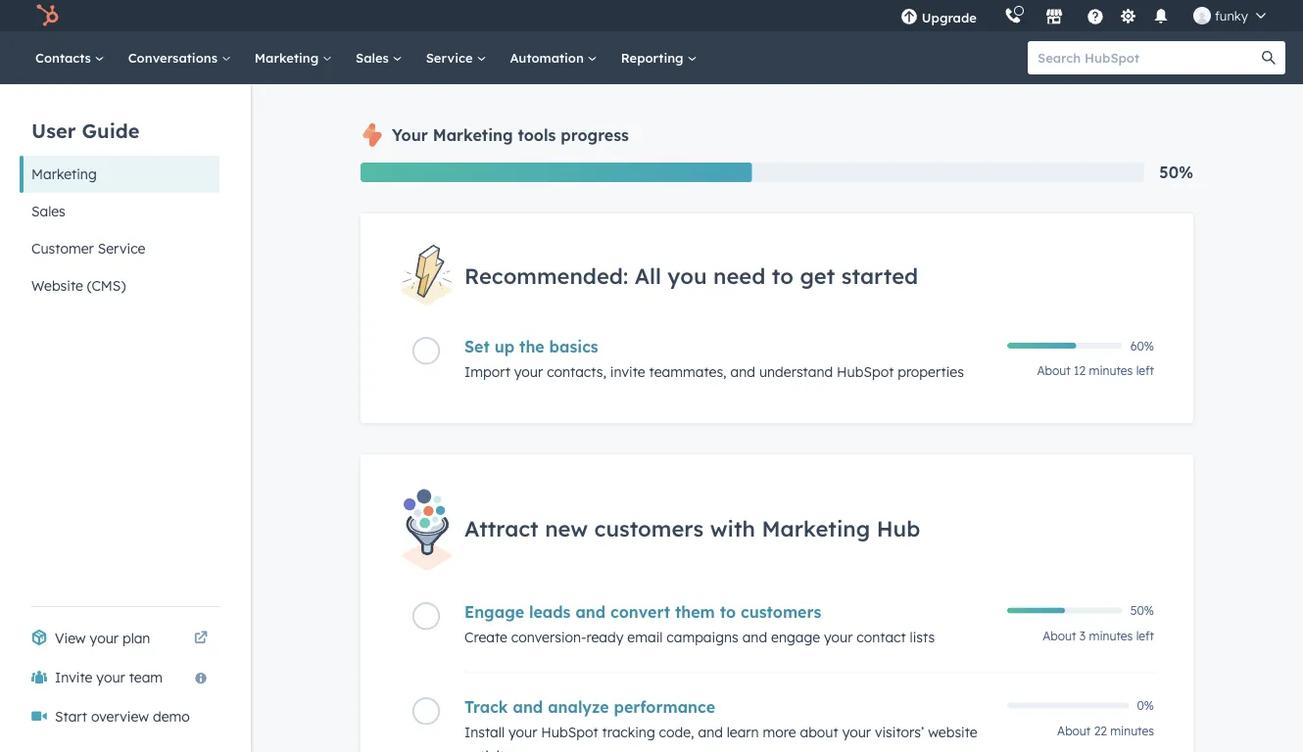 Task type: describe. For each thing, give the bounding box(es) containing it.
engage
[[771, 629, 820, 646]]

and right track
[[513, 697, 543, 717]]

about for track and analyze performance
[[1058, 724, 1091, 738]]

the
[[520, 337, 545, 357]]

upgrade
[[922, 9, 977, 25]]

analyze
[[548, 697, 609, 717]]

link opens in a new window image
[[194, 632, 208, 646]]

basics
[[549, 337, 599, 357]]

properties
[[898, 364, 964, 381]]

visitors'
[[875, 724, 925, 741]]

website
[[928, 724, 978, 741]]

set up the basics import your contacts, invite teammates, and understand hubspot properties
[[465, 337, 964, 381]]

0%
[[1137, 699, 1155, 713]]

marketing left sales "link"
[[255, 49, 323, 66]]

reporting
[[621, 49, 688, 66]]

customers inside engage leads and convert them to customers create conversion-ready email campaigns and engage your contact lists
[[741, 602, 822, 622]]

activity
[[465, 747, 513, 753]]

Search HubSpot search field
[[1028, 41, 1268, 74]]

you
[[668, 262, 707, 289]]

minutes for track and analyze performance
[[1111, 724, 1155, 738]]

marketplaces button
[[1034, 0, 1075, 31]]

sales link
[[344, 31, 414, 84]]

hubspot inside track and analyze performance install your hubspot tracking code, and learn more about your visitors' website activity
[[541, 724, 598, 741]]

link opens in a new window image
[[194, 627, 208, 651]]

invite
[[610, 364, 646, 381]]

0 vertical spatial 50%
[[1160, 163, 1194, 182]]

them
[[675, 602, 715, 622]]

hubspot inside set up the basics import your contacts, invite teammates, and understand hubspot properties
[[837, 364, 894, 381]]

team
[[129, 669, 163, 687]]

leads
[[529, 602, 571, 622]]

marketplaces image
[[1046, 9, 1063, 26]]

up
[[495, 337, 515, 357]]

plan
[[122, 630, 150, 647]]

ready
[[587, 629, 624, 646]]

view your plan
[[55, 630, 150, 647]]

code,
[[659, 724, 694, 741]]

set
[[465, 337, 490, 357]]

contacts,
[[547, 364, 607, 381]]

automation link
[[498, 31, 609, 84]]

conversations
[[128, 49, 221, 66]]

automation
[[510, 49, 588, 66]]

attract
[[465, 515, 539, 542]]

your inside button
[[96, 669, 125, 687]]

your
[[392, 125, 428, 145]]

overview
[[91, 709, 149, 726]]

sales button
[[20, 193, 220, 230]]

and inside set up the basics import your contacts, invite teammates, and understand hubspot properties
[[731, 364, 756, 381]]

0 vertical spatial to
[[772, 262, 794, 289]]

your left plan
[[90, 630, 119, 647]]

website (cms) button
[[20, 268, 220, 305]]

1 vertical spatial 50%
[[1131, 604, 1155, 618]]

engage leads and convert them to customers create conversion-ready email campaigns and engage your contact lists
[[465, 602, 935, 646]]

service link
[[414, 31, 498, 84]]

60%
[[1131, 339, 1155, 354]]

to inside engage leads and convert them to customers create conversion-ready email campaigns and engage your contact lists
[[720, 602, 736, 622]]

hubspot link
[[24, 4, 74, 27]]

and down engage leads and convert them to customers button
[[743, 629, 768, 646]]

start overview demo
[[55, 709, 190, 726]]

and down track and analyze performance 'button' at the bottom
[[698, 724, 723, 741]]

convert
[[611, 602, 670, 622]]

user guide
[[31, 118, 140, 143]]

about 3 minutes left
[[1043, 629, 1155, 643]]

minutes for engage leads and convert them to customers
[[1089, 629, 1133, 643]]

track
[[465, 697, 508, 717]]

engage
[[465, 602, 524, 622]]

get
[[800, 262, 835, 289]]

22
[[1094, 724, 1107, 738]]

attract new customers with marketing hub
[[465, 515, 921, 542]]

conversations link
[[116, 31, 243, 84]]

understand
[[759, 364, 833, 381]]

all
[[635, 262, 661, 289]]

set up the basics button
[[465, 337, 996, 357]]

track and analyze performance install your hubspot tracking code, and learn more about your visitors' website activity
[[465, 697, 978, 753]]

conversion-
[[511, 629, 587, 646]]

recommended: all you need to get started
[[465, 262, 919, 289]]

recommended:
[[465, 262, 628, 289]]

calling icon image
[[1005, 8, 1022, 25]]

invite your team
[[55, 669, 163, 687]]

progress
[[561, 125, 629, 145]]

new
[[545, 515, 588, 542]]

view your plan link
[[20, 619, 220, 659]]



Task type: vqa. For each thing, say whether or not it's contained in the screenshot.
Google Ads Built by HubSpot
no



Task type: locate. For each thing, give the bounding box(es) containing it.
0 vertical spatial hubspot
[[837, 364, 894, 381]]

view
[[55, 630, 86, 647]]

user
[[31, 118, 76, 143]]

1 vertical spatial to
[[720, 602, 736, 622]]

0 horizontal spatial 50%
[[1131, 604, 1155, 618]]

and up ready
[[576, 602, 606, 622]]

service right sales "link"
[[426, 49, 477, 66]]

2 left from the top
[[1137, 629, 1155, 643]]

sales right marketing link
[[356, 49, 393, 66]]

0 horizontal spatial service
[[98, 240, 145, 257]]

2 vertical spatial about
[[1058, 724, 1091, 738]]

with
[[710, 515, 756, 542]]

minutes right 3
[[1089, 629, 1133, 643]]

2 [object object] complete progress bar from the top
[[1008, 608, 1065, 614]]

customer service
[[31, 240, 145, 257]]

help button
[[1079, 0, 1112, 31]]

and down set up the basics button
[[731, 364, 756, 381]]

hubspot down analyze
[[541, 724, 598, 741]]

marketing
[[255, 49, 323, 66], [433, 125, 513, 145], [31, 166, 97, 183], [762, 515, 871, 542]]

engage leads and convert them to customers button
[[465, 602, 996, 622]]

calling icon button
[[997, 3, 1030, 29]]

performance
[[614, 697, 716, 717]]

0 vertical spatial [object object] complete progress bar
[[1008, 343, 1077, 349]]

campaigns
[[667, 629, 739, 646]]

your marketing tools progress progress bar
[[361, 163, 752, 182]]

guide
[[82, 118, 140, 143]]

customers right new
[[594, 515, 704, 542]]

0 horizontal spatial hubspot
[[541, 724, 598, 741]]

1 vertical spatial about
[[1043, 629, 1077, 643]]

1 horizontal spatial service
[[426, 49, 477, 66]]

demo
[[153, 709, 190, 726]]

contacts
[[35, 49, 95, 66]]

[object object] complete progress bar up 12
[[1008, 343, 1077, 349]]

marketing right your
[[433, 125, 513, 145]]

minutes
[[1089, 364, 1133, 379], [1089, 629, 1133, 643], [1111, 724, 1155, 738]]

1 vertical spatial sales
[[31, 203, 65, 220]]

upgrade image
[[901, 9, 918, 26]]

1 horizontal spatial customers
[[741, 602, 822, 622]]

notifications button
[[1145, 0, 1178, 31]]

your down the
[[514, 364, 543, 381]]

1 vertical spatial [object object] complete progress bar
[[1008, 608, 1065, 614]]

3
[[1080, 629, 1086, 643]]

sales inside "link"
[[356, 49, 393, 66]]

marketing inside button
[[31, 166, 97, 183]]

about 22 minutes
[[1058, 724, 1155, 738]]

1 horizontal spatial sales
[[356, 49, 393, 66]]

left
[[1137, 364, 1155, 379], [1137, 629, 1155, 643]]

hubspot left "properties" at the right
[[837, 364, 894, 381]]

1 vertical spatial left
[[1137, 629, 1155, 643]]

contacts link
[[24, 31, 116, 84]]

started
[[842, 262, 919, 289]]

website
[[31, 277, 83, 295]]

1 vertical spatial minutes
[[1089, 629, 1133, 643]]

0 vertical spatial customers
[[594, 515, 704, 542]]

1 [object object] complete progress bar from the top
[[1008, 343, 1077, 349]]

about left 22
[[1058, 724, 1091, 738]]

about left 3
[[1043, 629, 1077, 643]]

tools
[[518, 125, 556, 145]]

[object object] complete progress bar up 'about 3 minutes left'
[[1008, 608, 1065, 614]]

your right "about"
[[843, 724, 871, 741]]

create
[[465, 629, 508, 646]]

teammates,
[[649, 364, 727, 381]]

more
[[763, 724, 796, 741]]

reporting link
[[609, 31, 709, 84]]

sales up 'customer'
[[31, 203, 65, 220]]

sales inside button
[[31, 203, 65, 220]]

(cms)
[[87, 277, 126, 295]]

12
[[1074, 364, 1086, 379]]

start
[[55, 709, 87, 726]]

marketing left hub
[[762, 515, 871, 542]]

lists
[[910, 629, 935, 646]]

1 horizontal spatial 50%
[[1160, 163, 1194, 182]]

user guide views element
[[20, 84, 220, 305]]

menu
[[887, 0, 1280, 31]]

0 vertical spatial service
[[426, 49, 477, 66]]

marketing down 'user'
[[31, 166, 97, 183]]

notifications image
[[1153, 9, 1170, 26]]

0 vertical spatial left
[[1137, 364, 1155, 379]]

customers
[[594, 515, 704, 542], [741, 602, 822, 622]]

0 horizontal spatial to
[[720, 602, 736, 622]]

to
[[772, 262, 794, 289], [720, 602, 736, 622]]

import
[[465, 364, 511, 381]]

1 left from the top
[[1137, 364, 1155, 379]]

customer service button
[[20, 230, 220, 268]]

left down 60%
[[1137, 364, 1155, 379]]

your right engage
[[824, 629, 853, 646]]

funky button
[[1182, 0, 1278, 31]]

email
[[628, 629, 663, 646]]

1 vertical spatial hubspot
[[541, 724, 598, 741]]

[object object] complete progress bar for customers
[[1008, 608, 1065, 614]]

about 12 minutes left
[[1037, 364, 1155, 379]]

left right 3
[[1137, 629, 1155, 643]]

track and analyze performance button
[[465, 697, 996, 717]]

about for set up the basics
[[1037, 364, 1071, 379]]

2 vertical spatial minutes
[[1111, 724, 1155, 738]]

0 horizontal spatial sales
[[31, 203, 65, 220]]

install
[[465, 724, 505, 741]]

hub
[[877, 515, 921, 542]]

[object object] complete progress bar
[[1008, 343, 1077, 349], [1008, 608, 1065, 614]]

0 vertical spatial about
[[1037, 364, 1071, 379]]

1 vertical spatial service
[[98, 240, 145, 257]]

service
[[426, 49, 477, 66], [98, 240, 145, 257]]

invite your team button
[[20, 659, 220, 698]]

service down sales button
[[98, 240, 145, 257]]

funky town image
[[1194, 7, 1211, 25]]

minutes for set up the basics
[[1089, 364, 1133, 379]]

about
[[1037, 364, 1071, 379], [1043, 629, 1077, 643], [1058, 724, 1091, 738]]

[object object] complete progress bar for contacts,
[[1008, 343, 1077, 349]]

about
[[800, 724, 839, 741]]

about left 12
[[1037, 364, 1071, 379]]

0 vertical spatial sales
[[356, 49, 393, 66]]

about for engage leads and convert them to customers
[[1043, 629, 1077, 643]]

settings link
[[1116, 5, 1141, 26]]

0 vertical spatial minutes
[[1089, 364, 1133, 379]]

to left get
[[772, 262, 794, 289]]

your right install
[[509, 724, 538, 741]]

your marketing tools progress
[[392, 125, 629, 145]]

service inside button
[[98, 240, 145, 257]]

to right them at the bottom right of the page
[[720, 602, 736, 622]]

and
[[731, 364, 756, 381], [576, 602, 606, 622], [743, 629, 768, 646], [513, 697, 543, 717], [698, 724, 723, 741]]

your inside set up the basics import your contacts, invite teammates, and understand hubspot properties
[[514, 364, 543, 381]]

settings image
[[1120, 8, 1137, 26]]

menu containing funky
[[887, 0, 1280, 31]]

funky
[[1215, 7, 1249, 24]]

1 horizontal spatial to
[[772, 262, 794, 289]]

contact
[[857, 629, 906, 646]]

need
[[714, 262, 766, 289]]

1 horizontal spatial hubspot
[[837, 364, 894, 381]]

tracking
[[602, 724, 655, 741]]

website (cms)
[[31, 277, 126, 295]]

customers up engage
[[741, 602, 822, 622]]

marketing button
[[20, 156, 220, 193]]

your inside engage leads and convert them to customers create conversion-ready email campaigns and engage your contact lists
[[824, 629, 853, 646]]

1 vertical spatial customers
[[741, 602, 822, 622]]

marketing link
[[243, 31, 344, 84]]

hubspot image
[[35, 4, 59, 27]]

your left team
[[96, 669, 125, 687]]

learn
[[727, 724, 759, 741]]

search button
[[1253, 41, 1286, 74]]

help image
[[1087, 9, 1105, 26]]

minutes right 12
[[1089, 364, 1133, 379]]

left for contacts,
[[1137, 364, 1155, 379]]

0 horizontal spatial customers
[[594, 515, 704, 542]]

invite
[[55, 669, 93, 687]]

minutes down the 0%
[[1111, 724, 1155, 738]]

start overview demo link
[[20, 698, 220, 737]]

left for customers
[[1137, 629, 1155, 643]]

customer
[[31, 240, 94, 257]]

search image
[[1262, 51, 1276, 65]]



